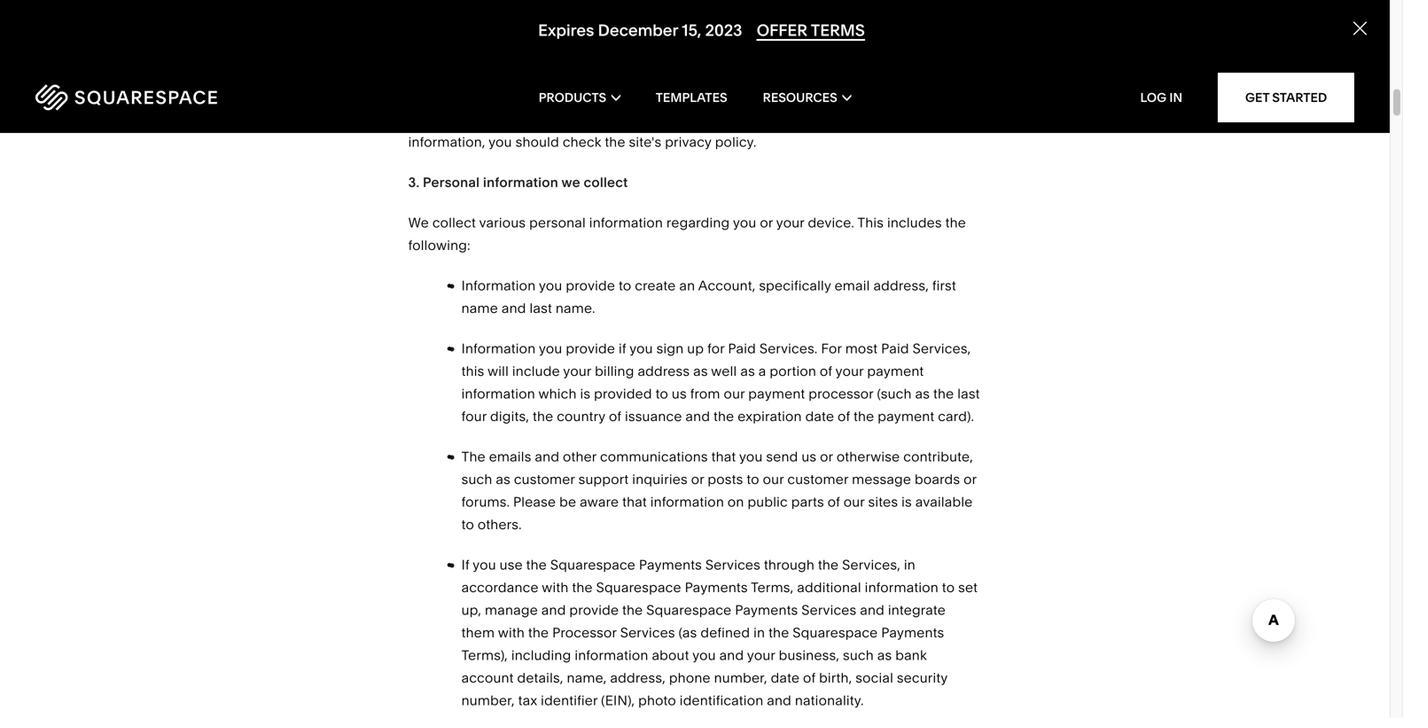 Task type: describe. For each thing, give the bounding box(es) containing it.
of inside the emails and other communications that you send us or otherwise contribute, such as customer support inquiries or posts to our customer message boards or forums. please be aware that information on public parts of our sites is available to others.
[[828, 494, 841, 511]]

use inside 'if you use the squarespace payments services through the services, in accordance with the squarespace payments terms, additional information to set up, manage and provide the squarespace payments services and integrate them with the processor services (as defined in the squarespace payments terms), including information about you and your business, such as bank account details, name, address, phone number, date of birth, social security number, tax identifier (ein), photo identification and nationality.'
[[500, 557, 523, 574]]

and left integrate
[[860, 602, 885, 619]]

available
[[916, 494, 973, 511]]

boards
[[915, 472, 961, 488]]

0 vertical spatial payment
[[868, 363, 924, 380]]

including
[[512, 648, 572, 664]]

expires
[[538, 20, 595, 40]]

others.
[[478, 517, 522, 533]]

for
[[708, 341, 725, 357]]

log             in
[[1141, 90, 1183, 105]]

about
[[652, 648, 690, 664]]

of down provided
[[609, 409, 622, 425]]

our inside "information you provide if you sign up for paid services. for most paid services, this will include your billing address as well as a portion of your payment information which is provided to us from our payment processor (such as the last four digits, the country of issuance and the expiration date of the payment card)."
[[724, 386, 745, 402]]

of right one
[[585, 111, 597, 128]]

inquiries
[[633, 472, 688, 488]]

your up the which
[[563, 363, 592, 380]]

started
[[1273, 90, 1328, 105]]

sites inside the emails and other communications that you send us or otherwise contribute, such as customer support inquiries or posts to our customer message boards or forums. please be aware that information on public parts of our sites is available to others.
[[869, 494, 899, 511]]

(such
[[878, 386, 912, 402]]

you inside information you provide to create an account, specifically email address, first name and last name.
[[539, 278, 563, 294]]

is inside "information you provide if you sign up for paid services. for most paid services, this will include your billing address as well as a portion of your payment information which is provided to us from our payment processor (such as the last four digits, the country of issuance and the expiration date of the payment card)."
[[580, 386, 591, 402]]

such inside 'if you use the squarespace payments services through the services, in accordance with the squarespace payments terms, additional information to set up, manage and provide the squarespace payments services and integrate them with the processor services (as defined in the squarespace payments terms), including information about you and your business, such as bank account details, name, address, phone number, date of birth, social security number, tax identifier (ein), photo identification and nationality.'
[[843, 648, 874, 664]]

them
[[462, 625, 495, 641]]

business,
[[779, 648, 840, 664]]

to inside we explain below how we collect and use squarespace controlled pi and your rights. if you are an end user of one of our user's sites and want to know how a user handles your information, you should check the site's privacy policy.
[[764, 111, 777, 128]]

processor
[[809, 386, 874, 402]]

manage
[[485, 602, 538, 619]]

rights.
[[915, 89, 955, 105]]

services.
[[760, 341, 818, 357]]

your up processor
[[836, 363, 864, 380]]

get started link
[[1219, 73, 1355, 122]]

set
[[959, 580, 978, 596]]

a inside "information you provide if you sign up for paid services. for most paid services, this will include your billing address as well as a portion of your payment information which is provided to us from our payment processor (such as the last four digits, the country of issuance and the expiration date of the payment card)."
[[759, 363, 767, 380]]

1 vertical spatial collect
[[584, 174, 628, 191]]

last inside "information you provide if you sign up for paid services. for most paid services, this will include your billing address as well as a portion of your payment information which is provided to us from our payment processor (such as the last four digits, the country of issuance and the expiration date of the payment card)."
[[958, 386, 981, 402]]

you up phone
[[693, 648, 716, 664]]

pi
[[840, 89, 852, 105]]

an inside we explain below how we collect and use squarespace controlled pi and your rights. if you are an end user of one of our user's sites and want to know how a user handles your information, you should check the site's privacy policy.
[[460, 111, 476, 128]]

our down message
[[844, 494, 865, 511]]

or left posts
[[692, 472, 705, 488]]

offer terms
[[757, 20, 865, 40]]

policy.
[[715, 134, 757, 150]]

accordance
[[462, 580, 539, 596]]

information you provide to create an account, specifically email address, first name and last name.
[[462, 278, 960, 317]]

us inside "information you provide if you sign up for paid services. for most paid services, this will include your billing address as well as a portion of your payment information which is provided to us from our payment processor (such as the last four digits, the country of issuance and the expiration date of the payment card)."
[[672, 386, 687, 402]]

privacy
[[665, 134, 712, 150]]

this
[[462, 363, 485, 380]]

offer
[[757, 20, 808, 40]]

squarespace logo image
[[35, 84, 217, 111]]

your up handles
[[883, 89, 912, 105]]

get started
[[1246, 90, 1328, 105]]

security
[[897, 670, 948, 687]]

contribute,
[[904, 449, 974, 465]]

up,
[[462, 602, 482, 619]]

aware
[[580, 494, 619, 511]]

payments up '(as'
[[639, 557, 702, 574]]

address, inside 'if you use the squarespace payments services through the services, in accordance with the squarespace payments terms, additional information to set up, manage and provide the squarespace payments services and integrate them with the processor services (as defined in the squarespace payments terms), including information about you and your business, such as bank account details, name, address, phone number, date of birth, social security number, tax identifier (ein), photo identification and nationality.'
[[611, 670, 666, 687]]

photo
[[639, 693, 677, 709]]

2 vertical spatial payment
[[878, 409, 935, 425]]

3.
[[409, 174, 420, 191]]

is inside the emails and other communications that you send us or otherwise contribute, such as customer support inquiries or posts to our customer message boards or forums. please be aware that information on public parts of our sites is available to others.
[[902, 494, 912, 511]]

1 horizontal spatial that
[[712, 449, 736, 465]]

tax
[[518, 693, 538, 709]]

and up "user's"
[[625, 89, 650, 105]]

want
[[730, 111, 760, 128]]

as inside the emails and other communications that you send us or otherwise contribute, such as customer support inquiries or posts to our customer message boards or forums. please be aware that information on public parts of our sites is available to others.
[[496, 472, 511, 488]]

0 vertical spatial services
[[706, 557, 761, 574]]

your down rights.
[[947, 111, 975, 128]]

or left 'otherwise'
[[820, 449, 834, 465]]

to down forums.
[[462, 517, 475, 533]]

information up integrate
[[865, 580, 939, 596]]

templates
[[656, 90, 728, 105]]

(as
[[679, 625, 698, 641]]

1 vertical spatial with
[[498, 625, 525, 641]]

0 horizontal spatial services
[[621, 625, 676, 641]]

and left want
[[702, 111, 726, 128]]

and down defined
[[720, 648, 744, 664]]

you right if
[[630, 341, 653, 357]]

of left one
[[540, 111, 553, 128]]

includes
[[888, 215, 943, 231]]

name
[[462, 300, 498, 317]]

forums.
[[462, 494, 510, 511]]

which
[[539, 386, 577, 402]]

account,
[[699, 278, 756, 294]]

your inside 'if you use the squarespace payments services through the services, in accordance with the squarespace payments terms, additional information to set up, manage and provide the squarespace payments services and integrate them with the processor services (as defined in the squarespace payments terms), including information about you and your business, such as bank account details, name, address, phone number, date of birth, social security number, tax identifier (ein), photo identification and nationality.'
[[748, 648, 776, 664]]

from
[[691, 386, 721, 402]]

information for information you provide to create an account, specifically email address, first name and last name.
[[462, 278, 536, 294]]

get
[[1246, 90, 1270, 105]]

include
[[512, 363, 560, 380]]

(ein),
[[601, 693, 635, 709]]

card).
[[939, 409, 975, 425]]

should
[[516, 134, 560, 150]]

the
[[462, 449, 486, 465]]

as right well
[[741, 363, 756, 380]]

emails
[[489, 449, 532, 465]]

we inside we explain below how we collect and use squarespace controlled pi and your rights. if you are an end user of one of our user's sites and want to know how a user handles your information, you should check the site's privacy policy.
[[556, 89, 575, 105]]

us inside the emails and other communications that you send us or otherwise contribute, such as customer support inquiries or posts to our customer message boards or forums. please be aware that information on public parts of our sites is available to others.
[[802, 449, 817, 465]]

our up public
[[763, 472, 784, 488]]

services, inside "information you provide if you sign up for paid services. for most paid services, this will include your billing address as well as a portion of your payment information which is provided to us from our payment processor (such as the last four digits, the country of issuance and the expiration date of the payment card)."
[[913, 341, 971, 357]]

provide for if
[[566, 341, 616, 357]]

resources
[[763, 90, 838, 105]]

your inside we collect various personal information regarding you or your device. this includes the following:
[[777, 215, 805, 231]]

terms
[[811, 20, 865, 40]]

and inside "information you provide if you sign up for paid services. for most paid services, this will include your billing address as well as a portion of your payment information which is provided to us from our payment processor (such as the last four digits, the country of issuance and the expiration date of the payment card)."
[[686, 409, 711, 425]]

or inside we collect various personal information regarding you or your device. this includes the following:
[[760, 215, 773, 231]]

of inside 'if you use the squarespace payments services through the services, in accordance with the squarespace payments terms, additional information to set up, manage and provide the squarespace payments services and integrate them with the processor services (as defined in the squarespace payments terms), including information about you and your business, such as bank account details, name, address, phone number, date of birth, social security number, tax identifier (ein), photo identification and nationality.'
[[804, 670, 816, 687]]

information,
[[409, 134, 486, 150]]

name.
[[556, 300, 596, 317]]

phone
[[669, 670, 711, 687]]

personal
[[423, 174, 480, 191]]

provide inside 'if you use the squarespace payments services through the services, in accordance with the squarespace payments terms, additional information to set up, manage and provide the squarespace payments services and integrate them with the processor services (as defined in the squarespace payments terms), including information about you and your business, such as bank account details, name, address, phone number, date of birth, social security number, tax identifier (ein), photo identification and nationality.'
[[570, 602, 619, 619]]

terms),
[[462, 648, 508, 664]]

send
[[767, 449, 799, 465]]

various
[[479, 215, 526, 231]]

are
[[435, 111, 456, 128]]

0 horizontal spatial how
[[526, 89, 553, 105]]

if inside we explain below how we collect and use squarespace controlled pi and your rights. if you are an end user of one of our user's sites and want to know how a user handles your information, you should check the site's privacy policy.
[[958, 89, 966, 105]]

provided
[[594, 386, 653, 402]]

an inside information you provide to create an account, specifically email address, first name and last name.
[[680, 278, 696, 294]]

controlled
[[769, 89, 837, 105]]

terms,
[[751, 580, 794, 596]]

1 vertical spatial payment
[[749, 386, 806, 402]]

end
[[479, 111, 504, 128]]

one
[[556, 111, 581, 128]]

address
[[638, 363, 690, 380]]

up
[[688, 341, 704, 357]]

information you provide if you sign up for paid services. for most paid services, this will include your billing address as well as a portion of your payment information which is provided to us from our payment processor (such as the last four digits, the country of issuance and the expiration date of the payment card).
[[462, 341, 984, 425]]

message
[[852, 472, 912, 488]]

expires december 15, 2023
[[538, 20, 743, 40]]

if you use the squarespace payments services through the services, in accordance with the squarespace payments terms, additional information to set up, manage and provide the squarespace payments services and integrate them with the processor services (as defined in the squarespace payments terms), including information about you and your business, such as bank account details, name, address, phone number, date of birth, social security number, tax identifier (ein), photo identification and nationality.
[[462, 557, 982, 709]]

we collect various personal information regarding you or your device. this includes the following:
[[409, 215, 970, 254]]

resources button
[[763, 62, 852, 133]]

will
[[488, 363, 509, 380]]



Task type: locate. For each thing, give the bounding box(es) containing it.
we up one
[[556, 89, 575, 105]]

issuance
[[625, 409, 682, 425]]

1 horizontal spatial is
[[902, 494, 912, 511]]

communications
[[600, 449, 708, 465]]

payment up (such
[[868, 363, 924, 380]]

well
[[712, 363, 737, 380]]

0 vertical spatial information
[[462, 278, 536, 294]]

we for we explain below how we collect and use squarespace controlled pi and your rights. if you are an end user of one of our user's sites and want to know how a user handles your information, you should check the site's privacy policy.
[[409, 89, 429, 105]]

0 vertical spatial we
[[556, 89, 575, 105]]

you down end
[[489, 134, 512, 150]]

1 horizontal spatial such
[[843, 648, 874, 664]]

defined
[[701, 625, 750, 641]]

1 horizontal spatial services
[[706, 557, 761, 574]]

1 horizontal spatial last
[[958, 386, 981, 402]]

1 vertical spatial use
[[500, 557, 523, 574]]

or
[[760, 215, 773, 231], [820, 449, 834, 465], [692, 472, 705, 488], [964, 472, 977, 488]]

address,
[[874, 278, 929, 294], [611, 670, 666, 687]]

email
[[835, 278, 871, 294]]

provide up name.
[[566, 278, 616, 294]]

to right want
[[764, 111, 777, 128]]

2 horizontal spatial services
[[802, 602, 857, 619]]

3. personal information we collect
[[409, 174, 628, 191]]

following:
[[409, 237, 471, 254]]

public
[[748, 494, 788, 511]]

handles
[[892, 111, 944, 128]]

in
[[1170, 90, 1183, 105]]

expiration
[[738, 409, 802, 425]]

in
[[904, 557, 916, 574], [754, 625, 766, 641]]

services, up additional
[[843, 557, 901, 574]]

or left device.
[[760, 215, 773, 231]]

0 vertical spatial provide
[[566, 278, 616, 294]]

address, left first
[[874, 278, 929, 294]]

country
[[557, 409, 606, 425]]

know
[[780, 111, 814, 128]]

templates link
[[656, 62, 728, 133]]

last up card).
[[958, 386, 981, 402]]

as up social
[[878, 648, 892, 664]]

user's
[[625, 111, 665, 128]]

0 horizontal spatial use
[[500, 557, 523, 574]]

0 vertical spatial services,
[[913, 341, 971, 357]]

our left "user's"
[[601, 111, 622, 128]]

payments up bank
[[882, 625, 945, 641]]

1 horizontal spatial with
[[542, 580, 569, 596]]

and up processor
[[542, 602, 566, 619]]

date down processor
[[806, 409, 835, 425]]

1 vertical spatial if
[[462, 557, 470, 574]]

digits,
[[490, 409, 530, 425]]

address, up photo
[[611, 670, 666, 687]]

posts
[[708, 472, 744, 488]]

0 vertical spatial we
[[409, 89, 429, 105]]

you left the 'send'
[[740, 449, 763, 465]]

the inside we explain below how we collect and use squarespace controlled pi and your rights. if you are an end user of one of our user's sites and want to know how a user handles your information, you should check the site's privacy policy.
[[605, 134, 626, 150]]

1 paid from the left
[[728, 341, 756, 357]]

0 vertical spatial an
[[460, 111, 476, 128]]

1 vertical spatial information
[[462, 341, 536, 357]]

to inside information you provide to create an account, specifically email address, first name and last name.
[[619, 278, 632, 294]]

that up posts
[[712, 449, 736, 465]]

birth,
[[820, 670, 853, 687]]

1 horizontal spatial a
[[848, 111, 856, 128]]

1 vertical spatial date
[[771, 670, 800, 687]]

payment up the expiration
[[749, 386, 806, 402]]

most
[[846, 341, 878, 357]]

a down pi
[[848, 111, 856, 128]]

log             in link
[[1141, 90, 1183, 105]]

information for information you provide if you sign up for paid services. for most paid services, this will include your billing address as well as a portion of your payment information which is provided to us from our payment processor (such as the last four digits, the country of issuance and the expiration date of the payment card).
[[462, 341, 536, 357]]

of down for
[[820, 363, 833, 380]]

2 information from the top
[[462, 341, 536, 357]]

1 vertical spatial an
[[680, 278, 696, 294]]

0 vertical spatial is
[[580, 386, 591, 402]]

such up social
[[843, 648, 874, 664]]

sites down message
[[869, 494, 899, 511]]

information up will at the left of page
[[462, 341, 536, 357]]

with
[[542, 580, 569, 596], [498, 625, 525, 641]]

to left set
[[943, 580, 955, 596]]

for
[[822, 341, 842, 357]]

provide up processor
[[570, 602, 619, 619]]

information up name,
[[575, 648, 649, 664]]

nationality.
[[795, 693, 864, 709]]

number, down "account"
[[462, 693, 515, 709]]

site's
[[629, 134, 662, 150]]

1 vertical spatial last
[[958, 386, 981, 402]]

1 vertical spatial address,
[[611, 670, 666, 687]]

if
[[619, 341, 627, 357]]

of down processor
[[838, 409, 851, 425]]

0 vertical spatial a
[[848, 111, 856, 128]]

0 horizontal spatial an
[[460, 111, 476, 128]]

as inside 'if you use the squarespace payments services through the services, in accordance with the squarespace payments terms, additional information to set up, manage and provide the squarespace payments services and integrate them with the processor services (as defined in the squarespace payments terms), including information about you and your business, such as bank account details, name, address, phone number, date of birth, social security number, tax identifier (ein), photo identification and nationality.'
[[878, 648, 892, 664]]

payments up defined
[[685, 580, 748, 596]]

we down check
[[562, 174, 581, 191]]

1 vertical spatial a
[[759, 363, 767, 380]]

as down emails
[[496, 472, 511, 488]]

0 horizontal spatial paid
[[728, 341, 756, 357]]

1 vertical spatial is
[[902, 494, 912, 511]]

1 horizontal spatial sites
[[869, 494, 899, 511]]

0 vertical spatial us
[[672, 386, 687, 402]]

information inside the emails and other communications that you send us or otherwise contribute, such as customer support inquiries or posts to our customer message boards or forums. please be aware that information on public parts of our sites is available to others.
[[651, 494, 725, 511]]

an
[[460, 111, 476, 128], [680, 278, 696, 294]]

you left are
[[409, 111, 432, 128]]

1 vertical spatial services
[[802, 602, 857, 619]]

collect inside we collect various personal information regarding you or your device. this includes the following:
[[433, 215, 476, 231]]

sign
[[657, 341, 684, 357]]

to inside 'if you use the squarespace payments services through the services, in accordance with the squarespace payments terms, additional information to set up, manage and provide the squarespace payments services and integrate them with the processor services (as defined in the squarespace payments terms), including information about you and your business, such as bank account details, name, address, phone number, date of birth, social security number, tax identifier (ein), photo identification and nationality.'
[[943, 580, 955, 596]]

date inside "information you provide if you sign up for paid services. for most paid services, this will include your billing address as well as a portion of your payment information which is provided to us from our payment processor (such as the last four digits, the country of issuance and the expiration date of the payment card)."
[[806, 409, 835, 425]]

services up about
[[621, 625, 676, 641]]

0 vertical spatial number,
[[714, 670, 768, 687]]

with down manage
[[498, 625, 525, 641]]

log
[[1141, 90, 1167, 105]]

or right boards
[[964, 472, 977, 488]]

our inside we explain below how we collect and use squarespace controlled pi and your rights. if you are an end user of one of our user's sites and want to know how a user handles your information, you should check the site's privacy policy.
[[601, 111, 622, 128]]

processor
[[553, 625, 617, 641]]

provide inside "information you provide if you sign up for paid services. for most paid services, this will include your billing address as well as a portion of your payment information which is provided to us from our payment processor (such as the last four digits, the country of issuance and the expiration date of the payment card)."
[[566, 341, 616, 357]]

use inside we explain below how we collect and use squarespace controlled pi and your rights. if you are an end user of one of our user's sites and want to know how a user handles your information, you should check the site's privacy policy.
[[653, 89, 676, 105]]

in right defined
[[754, 625, 766, 641]]

services down additional
[[802, 602, 857, 619]]

1 information from the top
[[462, 278, 536, 294]]

products button
[[539, 62, 621, 133]]

an right create
[[680, 278, 696, 294]]

billing
[[595, 363, 635, 380]]

device.
[[808, 215, 855, 231]]

collect up one
[[578, 89, 622, 105]]

payments
[[639, 557, 702, 574], [685, 580, 748, 596], [735, 602, 799, 619], [882, 625, 945, 641]]

0 horizontal spatial that
[[623, 494, 647, 511]]

to left create
[[619, 278, 632, 294]]

1 vertical spatial we
[[562, 174, 581, 191]]

we inside we collect various personal information regarding you or your device. this includes the following:
[[409, 215, 429, 231]]

our down well
[[724, 386, 745, 402]]

1 vertical spatial in
[[754, 625, 766, 641]]

you up include
[[539, 341, 563, 357]]

1 user from the left
[[508, 111, 537, 128]]

information inside "information you provide if you sign up for paid services. for most paid services, this will include your billing address as well as a portion of your payment information which is provided to us from our payment processor (such as the last four digits, the country of issuance and the expiration date of the payment card)."
[[462, 386, 536, 402]]

0 horizontal spatial customer
[[514, 472, 575, 488]]

user left handles
[[859, 111, 889, 128]]

0 horizontal spatial address,
[[611, 670, 666, 687]]

collect up the following:
[[433, 215, 476, 231]]

as up from
[[694, 363, 708, 380]]

1 vertical spatial how
[[818, 111, 845, 128]]

you up accordance
[[473, 557, 496, 574]]

provide left if
[[566, 341, 616, 357]]

through
[[764, 557, 815, 574]]

and right name
[[502, 300, 526, 317]]

the inside we collect various personal information regarding you or your device. this includes the following:
[[946, 215, 967, 231]]

this
[[858, 215, 884, 231]]

services, inside 'if you use the squarespace payments services through the services, in accordance with the squarespace payments terms, additional information to set up, manage and provide the squarespace payments services and integrate them with the processor services (as defined in the squarespace payments terms), including information about you and your business, such as bank account details, name, address, phone number, date of birth, social security number, tax identifier (ein), photo identification and nationality.'
[[843, 557, 901, 574]]

0 vertical spatial with
[[542, 580, 569, 596]]

on
[[728, 494, 745, 511]]

services,
[[913, 341, 971, 357], [843, 557, 901, 574]]

last
[[530, 300, 552, 317], [958, 386, 981, 402]]

0 vertical spatial collect
[[578, 89, 622, 105]]

to down address at bottom left
[[656, 386, 669, 402]]

last left name.
[[530, 300, 552, 317]]

offer terms link
[[757, 20, 865, 41]]

date inside 'if you use the squarespace payments services through the services, in accordance with the squarespace payments terms, additional information to set up, manage and provide the squarespace payments services and integrate them with the processor services (as defined in the squarespace payments terms), including information about you and your business, such as bank account details, name, address, phone number, date of birth, social security number, tax identifier (ein), photo identification and nationality.'
[[771, 670, 800, 687]]

we inside we explain below how we collect and use squarespace controlled pi and your rights. if you are an end user of one of our user's sites and want to know how a user handles your information, you should check the site's privacy policy.
[[409, 89, 429, 105]]

1 horizontal spatial us
[[802, 449, 817, 465]]

last inside information you provide to create an account, specifically email address, first name and last name.
[[530, 300, 552, 317]]

1 vertical spatial sites
[[869, 494, 899, 511]]

0 horizontal spatial user
[[508, 111, 537, 128]]

1 we from the top
[[409, 89, 429, 105]]

information inside "information you provide if you sign up for paid services. for most paid services, this will include your billing address as well as a portion of your payment information which is provided to us from our payment processor (such as the last four digits, the country of issuance and the expiration date of the payment card)."
[[462, 341, 536, 357]]

how
[[526, 89, 553, 105], [818, 111, 845, 128]]

and left nationality.
[[767, 693, 792, 709]]

and inside information you provide to create an account, specifically email address, first name and last name.
[[502, 300, 526, 317]]

1 vertical spatial such
[[843, 648, 874, 664]]

0 horizontal spatial sites
[[668, 111, 698, 128]]

and inside the emails and other communications that you send us or otherwise contribute, such as customer support inquiries or posts to our customer message boards or forums. please be aware that information on public parts of our sites is available to others.
[[535, 449, 560, 465]]

0 horizontal spatial if
[[462, 557, 470, 574]]

1 horizontal spatial if
[[958, 89, 966, 105]]

information down will at the left of page
[[462, 386, 536, 402]]

services, down first
[[913, 341, 971, 357]]

0 vertical spatial that
[[712, 449, 736, 465]]

account
[[462, 670, 514, 687]]

provide
[[566, 278, 616, 294], [566, 341, 616, 357], [570, 602, 619, 619]]

if right rights.
[[958, 89, 966, 105]]

collect down check
[[584, 174, 628, 191]]

a inside we explain below how we collect and use squarespace controlled pi and your rights. if you are an end user of one of our user's sites and want to know how a user handles your information, you should check the site's privacy policy.
[[848, 111, 856, 128]]

1 horizontal spatial date
[[806, 409, 835, 425]]

0 vertical spatial how
[[526, 89, 553, 105]]

below
[[483, 89, 522, 105]]

identifier
[[541, 693, 598, 709]]

address, inside information you provide to create an account, specifically email address, first name and last name.
[[874, 278, 929, 294]]

information
[[483, 174, 559, 191], [590, 215, 663, 231], [462, 386, 536, 402], [651, 494, 725, 511], [865, 580, 939, 596], [575, 648, 649, 664]]

1 horizontal spatial number,
[[714, 670, 768, 687]]

2 we from the top
[[409, 215, 429, 231]]

provide for to
[[566, 278, 616, 294]]

1 horizontal spatial address,
[[874, 278, 929, 294]]

a left portion
[[759, 363, 767, 380]]

services
[[706, 557, 761, 574], [802, 602, 857, 619], [621, 625, 676, 641]]

15,
[[682, 20, 702, 40]]

use
[[653, 89, 676, 105], [500, 557, 523, 574]]

1 horizontal spatial in
[[904, 557, 916, 574]]

0 vertical spatial sites
[[668, 111, 698, 128]]

sites up privacy
[[668, 111, 698, 128]]

otherwise
[[837, 449, 900, 465]]

0 horizontal spatial us
[[672, 386, 687, 402]]

to inside "information you provide if you sign up for paid services. for most paid services, this will include your billing address as well as a portion of your payment information which is provided to us from our payment processor (such as the last four digits, the country of issuance and the expiration date of the payment card)."
[[656, 386, 669, 402]]

personal
[[530, 215, 586, 231]]

squarespace logo link
[[35, 84, 299, 111]]

2 vertical spatial provide
[[570, 602, 619, 619]]

customer up the "please"
[[514, 472, 575, 488]]

paid right most
[[882, 341, 910, 357]]

we up the following:
[[409, 215, 429, 231]]

1 horizontal spatial services,
[[913, 341, 971, 357]]

we left explain
[[409, 89, 429, 105]]

0 vertical spatial date
[[806, 409, 835, 425]]

0 horizontal spatial date
[[771, 670, 800, 687]]

0 vertical spatial if
[[958, 89, 966, 105]]

2 user from the left
[[859, 111, 889, 128]]

2 paid from the left
[[882, 341, 910, 357]]

portion
[[770, 363, 817, 380]]

0 horizontal spatial such
[[462, 472, 493, 488]]

2 vertical spatial collect
[[433, 215, 476, 231]]

information inside we collect various personal information regarding you or your device. this includes the following:
[[590, 215, 663, 231]]

1 vertical spatial us
[[802, 449, 817, 465]]

0 horizontal spatial services,
[[843, 557, 901, 574]]

information down should
[[483, 174, 559, 191]]

information down inquiries
[[651, 494, 725, 511]]

customer up "parts"
[[788, 472, 849, 488]]

1 customer from the left
[[514, 472, 575, 488]]

squarespace inside we explain below how we collect and use squarespace controlled pi and your rights. if you are an end user of one of our user's sites and want to know how a user handles your information, you should check the site's privacy policy.
[[680, 89, 765, 105]]

as right (such
[[916, 386, 930, 402]]

0 horizontal spatial in
[[754, 625, 766, 641]]

first
[[933, 278, 957, 294]]

and down from
[[686, 409, 711, 425]]

you right regarding
[[733, 215, 757, 231]]

and left other
[[535, 449, 560, 465]]

1 horizontal spatial user
[[859, 111, 889, 128]]

0 horizontal spatial is
[[580, 386, 591, 402]]

to up public
[[747, 472, 760, 488]]

2 vertical spatial services
[[621, 625, 676, 641]]

we
[[409, 89, 429, 105], [409, 215, 429, 231]]

information
[[462, 278, 536, 294], [462, 341, 536, 357]]

0 vertical spatial address,
[[874, 278, 929, 294]]

1 vertical spatial services,
[[843, 557, 901, 574]]

you inside we collect various personal information regarding you or your device. this includes the following:
[[733, 215, 757, 231]]

0 vertical spatial in
[[904, 557, 916, 574]]

in up integrate
[[904, 557, 916, 574]]

other
[[563, 449, 597, 465]]

0 vertical spatial such
[[462, 472, 493, 488]]

0 vertical spatial use
[[653, 89, 676, 105]]

1 horizontal spatial customer
[[788, 472, 849, 488]]

name,
[[567, 670, 607, 687]]

number, up identification
[[714, 670, 768, 687]]

your left device.
[[777, 215, 805, 231]]

sites inside we explain below how we collect and use squarespace controlled pi and your rights. if you are an end user of one of our user's sites and want to know how a user handles your information, you should check the site's privacy policy.
[[668, 111, 698, 128]]

information right personal
[[590, 215, 663, 231]]

the emails and other communications that you send us or otherwise contribute, such as customer support inquiries or posts to our customer message boards or forums. please be aware that information on public parts of our sites is available to others.
[[462, 449, 981, 533]]

1 vertical spatial that
[[623, 494, 647, 511]]

1 vertical spatial provide
[[566, 341, 616, 357]]

your down defined
[[748, 648, 776, 664]]

additional
[[798, 580, 862, 596]]

use up accordance
[[500, 557, 523, 574]]

services up terms,
[[706, 557, 761, 574]]

collect inside we explain below how we collect and use squarespace controlled pi and your rights. if you are an end user of one of our user's sites and want to know how a user handles your information, you should check the site's privacy policy.
[[578, 89, 622, 105]]

0 horizontal spatial last
[[530, 300, 552, 317]]

be
[[560, 494, 577, 511]]

0 horizontal spatial with
[[498, 625, 525, 641]]

1 horizontal spatial paid
[[882, 341, 910, 357]]

2 customer from the left
[[788, 472, 849, 488]]

such inside the emails and other communications that you send us or otherwise contribute, such as customer support inquiries or posts to our customer message boards or forums. please be aware that information on public parts of our sites is available to others.
[[462, 472, 493, 488]]

0 vertical spatial last
[[530, 300, 552, 317]]

0 horizontal spatial a
[[759, 363, 767, 380]]

you
[[409, 111, 432, 128], [489, 134, 512, 150], [733, 215, 757, 231], [539, 278, 563, 294], [539, 341, 563, 357], [630, 341, 653, 357], [740, 449, 763, 465], [473, 557, 496, 574], [693, 648, 716, 664]]

of right "parts"
[[828, 494, 841, 511]]

details,
[[517, 670, 564, 687]]

payments down terms,
[[735, 602, 799, 619]]

1 horizontal spatial how
[[818, 111, 845, 128]]

create
[[635, 278, 676, 294]]

you inside the emails and other communications that you send us or otherwise contribute, such as customer support inquiries or posts to our customer message boards or forums. please be aware that information on public parts of our sites is available to others.
[[740, 449, 763, 465]]

1 vertical spatial number,
[[462, 693, 515, 709]]

if inside 'if you use the squarespace payments services through the services, in accordance with the squarespace payments terms, additional information to set up, manage and provide the squarespace payments services and integrate them with the processor services (as defined in the squarespace payments terms), including information about you and your business, such as bank account details, name, address, phone number, date of birth, social security number, tax identifier (ein), photo identification and nationality.'
[[462, 557, 470, 574]]

2023
[[706, 20, 743, 40]]

how down pi
[[818, 111, 845, 128]]

is down message
[[902, 494, 912, 511]]

and right pi
[[856, 89, 880, 105]]

how right below
[[526, 89, 553, 105]]

payment
[[868, 363, 924, 380], [749, 386, 806, 402], [878, 409, 935, 425]]

check
[[563, 134, 602, 150]]

1 horizontal spatial use
[[653, 89, 676, 105]]

provide inside information you provide to create an account, specifically email address, first name and last name.
[[566, 278, 616, 294]]

integrate
[[889, 602, 946, 619]]

information inside information you provide to create an account, specifically email address, first name and last name.
[[462, 278, 536, 294]]

0 horizontal spatial number,
[[462, 693, 515, 709]]

products
[[539, 90, 607, 105]]

the
[[605, 134, 626, 150], [946, 215, 967, 231], [934, 386, 955, 402], [533, 409, 554, 425], [714, 409, 735, 425], [854, 409, 875, 425], [527, 557, 547, 574], [818, 557, 839, 574], [572, 580, 593, 596], [623, 602, 643, 619], [528, 625, 549, 641], [769, 625, 790, 641]]

that down inquiries
[[623, 494, 647, 511]]

an right are
[[460, 111, 476, 128]]

we for we collect various personal information regarding you or your device. this includes the following:
[[409, 215, 429, 231]]

1 horizontal spatial an
[[680, 278, 696, 294]]

1 vertical spatial we
[[409, 215, 429, 231]]



Task type: vqa. For each thing, say whether or not it's contained in the screenshot.
View
no



